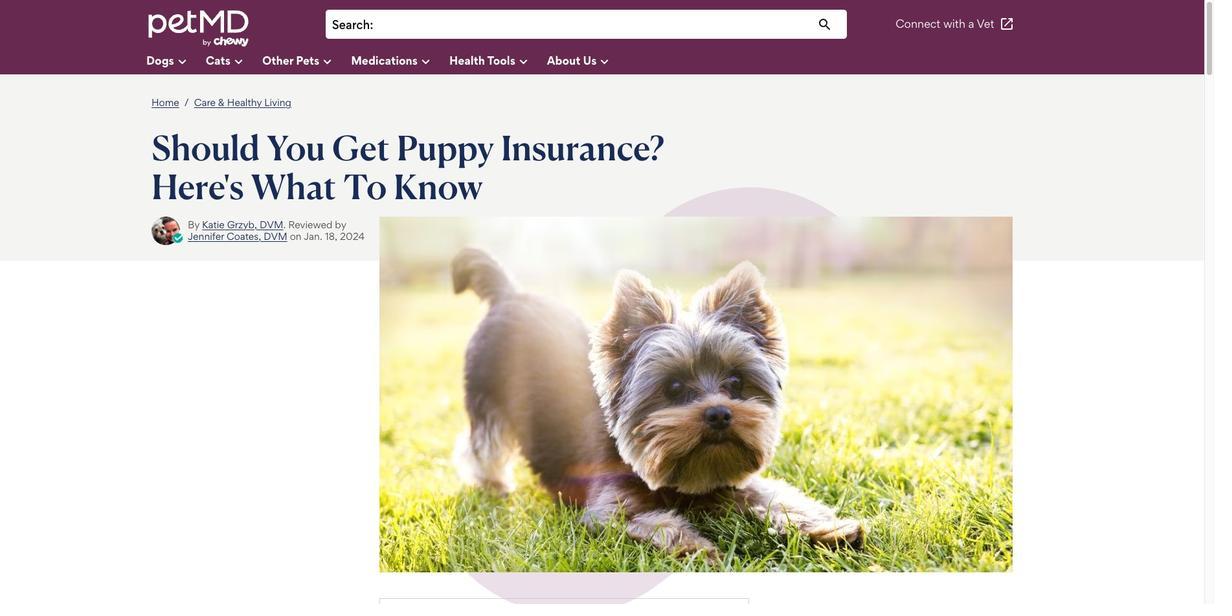 Task type: vqa. For each thing, say whether or not it's contained in the screenshot.
Search
yes



Task type: locate. For each thing, give the bounding box(es) containing it.
jennifer coates, dvm link
[[188, 230, 287, 243]]

2024
[[340, 230, 365, 243]]

care
[[194, 96, 216, 109]]

with
[[943, 17, 966, 31]]

pets
[[296, 53, 319, 67]]

health
[[449, 53, 485, 67]]

health tools
[[449, 53, 515, 67]]

to
[[343, 165, 387, 208]]

search :
[[332, 17, 373, 32]]

dvm
[[260, 219, 283, 231], [264, 230, 287, 243]]

what
[[251, 165, 336, 208]]

us
[[583, 53, 597, 67]]

other pets button
[[262, 49, 351, 74]]

home link
[[152, 96, 179, 109]]

connect with a vet
[[896, 17, 994, 31]]

other
[[262, 53, 293, 67]]

None text field
[[380, 16, 841, 34]]

living
[[264, 96, 291, 109]]

here's
[[152, 165, 244, 208]]

connect
[[896, 17, 941, 31]]

other pets
[[262, 53, 319, 67]]

coates,
[[227, 230, 261, 243]]

a
[[968, 17, 974, 31]]

should
[[152, 126, 260, 169]]

on
[[290, 230, 302, 243]]

home
[[152, 96, 179, 109]]

about
[[547, 53, 581, 67]]

healthy
[[227, 96, 262, 109]]

:
[[370, 17, 373, 32]]

&
[[218, 96, 225, 109]]

by
[[335, 219, 346, 231]]

cats
[[206, 53, 230, 67]]

know
[[394, 165, 483, 208]]

medications button
[[351, 49, 449, 74]]

get
[[332, 126, 390, 169]]



Task type: describe. For each thing, give the bounding box(es) containing it.
puppy
[[397, 126, 494, 169]]

about us button
[[547, 49, 628, 74]]

katie grzyb, dvm image
[[152, 217, 180, 245]]

reviewed
[[288, 219, 332, 231]]

care & healthy living link
[[194, 96, 291, 109]]

search
[[332, 17, 370, 32]]

dogs button
[[146, 49, 206, 74]]

jennifer
[[188, 230, 224, 243]]

by
[[188, 219, 200, 231]]

care & healthy living
[[194, 96, 291, 109]]

grzyb,
[[227, 219, 257, 231]]

insurance?
[[501, 126, 664, 169]]

cats button
[[206, 49, 262, 74]]

dogs
[[146, 53, 174, 67]]

katie
[[202, 219, 225, 231]]

katie grzyb, dvm link
[[202, 219, 283, 231]]

.
[[283, 219, 286, 231]]

18,
[[325, 230, 337, 243]]

should you get puppy insurance? here's what to know
[[152, 126, 664, 208]]

petmd home image
[[146, 9, 250, 48]]

happy puppy image
[[379, 217, 1013, 573]]

medications
[[351, 53, 418, 67]]

health tools button
[[449, 49, 547, 74]]

jan.
[[304, 230, 322, 243]]

you
[[267, 126, 325, 169]]

about us
[[547, 53, 597, 67]]

tools
[[487, 53, 515, 67]]

vet
[[977, 17, 994, 31]]

connect with a vet button
[[896, 9, 1015, 40]]

by katie grzyb, dvm . reviewed by jennifer coates, dvm on jan. 18, 2024
[[188, 219, 365, 243]]



